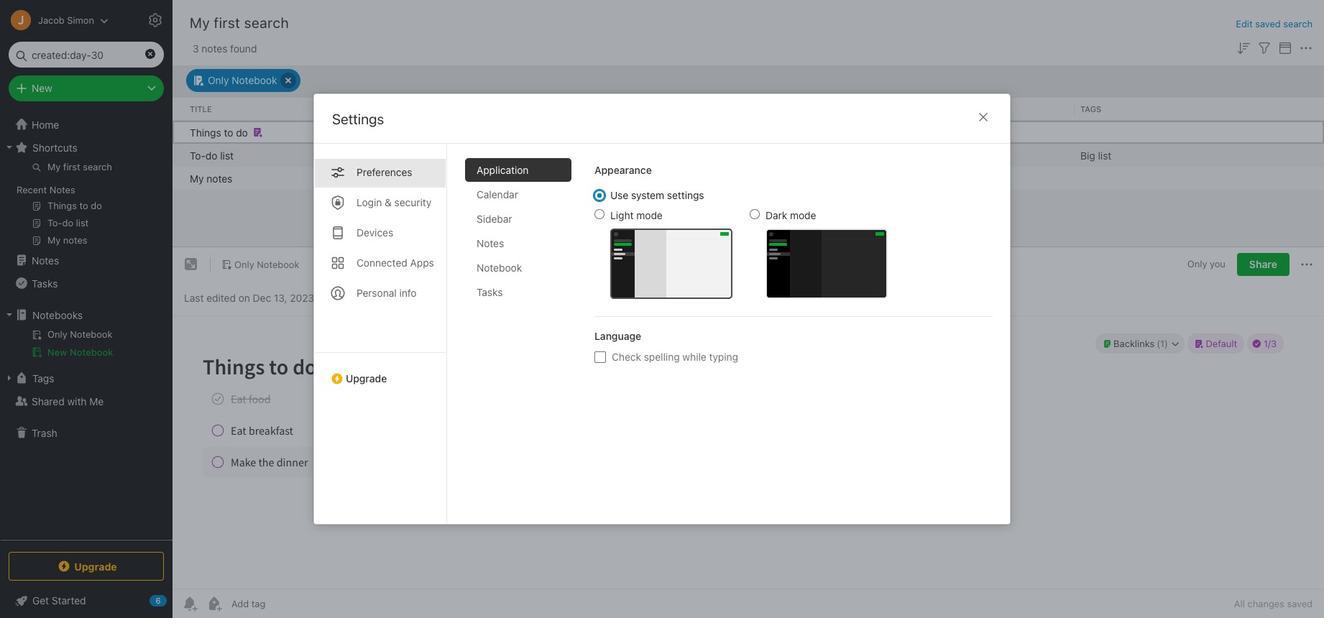 Task type: describe. For each thing, give the bounding box(es) containing it.
all changes saved
[[1235, 598, 1313, 610]]

expand notebooks image
[[4, 309, 15, 321]]

settings
[[667, 189, 704, 201]]

notes inside 'group'
[[50, 184, 75, 196]]

note window element
[[173, 247, 1325, 618]]

found
[[230, 42, 257, 54]]

edit
[[1236, 18, 1253, 29]]

tasks inside 'tab'
[[477, 286, 503, 298]]

expand note image
[[183, 256, 200, 273]]

login & security
[[357, 196, 432, 209]]

row group containing things to do
[[173, 120, 1325, 189]]

shared with me link
[[0, 390, 172, 413]]

big list
[[1081, 149, 1112, 161]]

sidebar tab
[[465, 207, 572, 231]]

1 list from the left
[[220, 149, 234, 161]]

new notebook button
[[0, 344, 172, 361]]

recent notes
[[17, 184, 75, 196]]

shortcuts button
[[0, 136, 172, 159]]

personal info
[[357, 287, 417, 299]]

1 ago from the top
[[591, 149, 608, 161]]

notebook inside tab
[[477, 262, 522, 274]]

Check spelling while typing checkbox
[[595, 351, 606, 363]]

tab list for application
[[314, 144, 447, 524]]

last edited on dec 13, 2023
[[184, 292, 314, 304]]

use system settings
[[611, 189, 704, 201]]

tab list for appearance
[[465, 158, 583, 524]]

things
[[190, 126, 221, 138]]

while
[[683, 351, 707, 363]]

notebook inside button
[[70, 347, 113, 358]]

tasks tab
[[465, 280, 572, 304]]

2023
[[290, 292, 314, 304]]

application tab
[[465, 158, 572, 182]]

&
[[385, 196, 392, 209]]

light
[[611, 209, 634, 221]]

check
[[612, 351, 641, 363]]

row group containing title
[[173, 97, 1325, 120]]

home link
[[0, 113, 173, 136]]

shortcuts
[[32, 141, 78, 154]]

settings image
[[147, 12, 164, 29]]

only notebook for the top only notebook button
[[208, 74, 277, 86]]

only you
[[1188, 258, 1226, 270]]

my notes
[[190, 172, 233, 184]]

2 list from the left
[[1098, 149, 1112, 161]]

home
[[32, 118, 59, 131]]

1 vertical spatial do
[[206, 149, 218, 161]]

security
[[395, 196, 432, 209]]

notes for my
[[207, 172, 233, 184]]

notebook down found
[[232, 74, 277, 86]]

share
[[1250, 258, 1278, 270]]

recent
[[17, 184, 47, 196]]

on
[[239, 292, 250, 304]]

only notebook button inside note window element
[[216, 255, 304, 275]]

1 6 min ago from the top
[[562, 149, 608, 161]]

to-do list
[[190, 149, 234, 161]]

settings tooltip
[[160, 6, 230, 34]]

0 horizontal spatial upgrade button
[[9, 552, 164, 581]]

1 6 from the top
[[562, 149, 569, 161]]

last
[[184, 292, 204, 304]]

my first search
[[190, 14, 289, 31]]

settings inside tooltip
[[181, 14, 218, 25]]

upgrade for the right upgrade "popup button"
[[346, 372, 387, 385]]

sidebar
[[477, 213, 512, 225]]

edit saved search
[[1236, 18, 1313, 29]]

my for my first search
[[190, 14, 210, 31]]

trash link
[[0, 421, 172, 444]]

spelling
[[644, 351, 680, 363]]

saved inside button
[[1256, 18, 1281, 29]]

only for only notebook button in note window element
[[234, 259, 254, 270]]

new button
[[9, 76, 164, 101]]

tags inside button
[[32, 372, 54, 384]]

devices
[[357, 227, 393, 239]]

dark
[[766, 209, 788, 221]]

connected
[[357, 257, 408, 269]]

notes tab
[[465, 232, 572, 255]]

things to do
[[190, 126, 248, 138]]

search for edit saved search
[[1284, 18, 1313, 29]]

2 ago from the top
[[591, 172, 608, 184]]

do inside button
[[236, 126, 248, 138]]

2 6 from the top
[[562, 172, 569, 184]]

2 vertical spatial notes
[[32, 254, 59, 266]]

13,
[[274, 292, 287, 304]]

you
[[1210, 258, 1226, 270]]

1 horizontal spatial settings
[[332, 111, 384, 127]]

title
[[190, 104, 212, 113]]

search for my first search
[[244, 14, 289, 31]]

Note Editor text field
[[173, 316, 1325, 589]]

use
[[611, 189, 629, 201]]

1 min from the top
[[571, 149, 588, 161]]



Task type: locate. For each thing, give the bounding box(es) containing it.
me
[[89, 395, 104, 407]]

3 notes found
[[193, 42, 257, 54]]

1 vertical spatial only notebook
[[234, 259, 299, 270]]

info
[[399, 287, 417, 299]]

upgrade
[[346, 372, 387, 385], [74, 561, 117, 573]]

only notebook
[[208, 74, 277, 86], [234, 259, 299, 270]]

2 row group from the top
[[173, 120, 1325, 189]]

notes
[[202, 42, 228, 54], [207, 172, 233, 184]]

0 horizontal spatial tab list
[[314, 144, 447, 524]]

only notebook down found
[[208, 74, 277, 86]]

0 vertical spatial do
[[236, 126, 248, 138]]

notes down the sidebar on the top left of the page
[[477, 237, 504, 250]]

tasks inside button
[[32, 277, 58, 289]]

notebooks
[[32, 309, 83, 321]]

to
[[224, 126, 233, 138]]

3
[[193, 42, 199, 54]]

saved right "edit"
[[1256, 18, 1281, 29]]

my up 3
[[190, 14, 210, 31]]

1 vertical spatial min
[[571, 172, 588, 184]]

0 horizontal spatial upgrade
[[74, 561, 117, 573]]

mode for dark mode
[[790, 209, 817, 221]]

0 vertical spatial tags
[[1081, 104, 1102, 113]]

only notebook inside note window element
[[234, 259, 299, 270]]

settings
[[181, 14, 218, 25], [332, 111, 384, 127]]

0 vertical spatial upgrade
[[346, 372, 387, 385]]

notebook up tags button
[[70, 347, 113, 358]]

notebook down notes tab
[[477, 262, 522, 274]]

6
[[562, 149, 569, 161], [562, 172, 569, 184]]

list
[[220, 149, 234, 161], [1098, 149, 1112, 161]]

1 horizontal spatial do
[[236, 126, 248, 138]]

None search field
[[19, 42, 154, 68]]

notes inside row group
[[207, 172, 233, 184]]

add a reminder image
[[181, 595, 198, 613]]

2 my from the top
[[190, 172, 204, 184]]

new inside popup button
[[32, 82, 52, 94]]

notes right 3
[[202, 42, 228, 54]]

new
[[32, 82, 52, 94], [47, 347, 67, 358]]

0 horizontal spatial settings
[[181, 14, 218, 25]]

new notebook group
[[0, 326, 172, 367]]

recent notes group
[[0, 159, 172, 255]]

tasks down notebook tab at the left top
[[477, 286, 503, 298]]

upgrade button
[[314, 352, 447, 390], [9, 552, 164, 581]]

column header inside row group
[[833, 103, 1069, 115]]

ago up the appearance
[[591, 149, 608, 161]]

1 vertical spatial settings
[[332, 111, 384, 127]]

1 vertical spatial 6
[[562, 172, 569, 184]]

1 horizontal spatial mode
[[790, 209, 817, 221]]

6 min ago up the use system settings option
[[562, 172, 608, 184]]

0 horizontal spatial mode
[[637, 209, 663, 221]]

new for new notebook
[[47, 347, 67, 358]]

do right to
[[236, 126, 248, 138]]

0 vertical spatial notes
[[50, 184, 75, 196]]

0 vertical spatial 6
[[562, 149, 569, 161]]

changes
[[1248, 598, 1285, 610]]

tasks
[[32, 277, 58, 289], [477, 286, 503, 298]]

edit saved search button
[[1236, 17, 1313, 31]]

1 vertical spatial new
[[47, 347, 67, 358]]

1 vertical spatial saved
[[1288, 598, 1313, 610]]

only
[[208, 74, 229, 86], [1188, 258, 1208, 270], [234, 259, 254, 270]]

1 vertical spatial 6 min ago
[[562, 172, 608, 184]]

1 horizontal spatial only
[[234, 259, 254, 270]]

0 vertical spatial new
[[32, 82, 52, 94]]

Search text field
[[19, 42, 154, 68]]

0 horizontal spatial tasks
[[32, 277, 58, 289]]

0 horizontal spatial tags
[[32, 372, 54, 384]]

only for the top only notebook button
[[208, 74, 229, 86]]

1 vertical spatial notes
[[207, 172, 233, 184]]

1 horizontal spatial tags
[[1081, 104, 1102, 113]]

0 vertical spatial notes
[[202, 42, 228, 54]]

mode right dark at the top
[[790, 209, 817, 221]]

tab list containing application
[[465, 158, 583, 524]]

add tag image
[[206, 595, 223, 613]]

light mode
[[611, 209, 663, 221]]

1 vertical spatial only notebook button
[[216, 255, 304, 275]]

option group
[[595, 189, 888, 299]]

1 horizontal spatial upgrade
[[346, 372, 387, 385]]

notes inside tab
[[477, 237, 504, 250]]

1 row group from the top
[[173, 97, 1325, 120]]

6 min ago
[[562, 149, 608, 161], [562, 172, 608, 184]]

search up found
[[244, 14, 289, 31]]

tags up shared
[[32, 372, 54, 384]]

new up home
[[32, 82, 52, 94]]

search inside button
[[1284, 18, 1313, 29]]

0 vertical spatial saved
[[1256, 18, 1281, 29]]

saved inside note window element
[[1288, 598, 1313, 610]]

0 horizontal spatial do
[[206, 149, 218, 161]]

shared
[[32, 395, 65, 407]]

dec
[[253, 292, 271, 304]]

language
[[595, 330, 642, 342]]

2 mode from the left
[[790, 209, 817, 221]]

my
[[190, 14, 210, 31], [190, 172, 204, 184]]

0 horizontal spatial list
[[220, 149, 234, 161]]

big
[[1081, 149, 1096, 161]]

row group
[[173, 97, 1325, 120], [173, 120, 1325, 189]]

0 vertical spatial only notebook button
[[186, 69, 301, 92]]

1 vertical spatial tags
[[32, 372, 54, 384]]

2 6 min ago from the top
[[562, 172, 608, 184]]

1 vertical spatial upgrade
[[74, 561, 117, 573]]

notes up tasks button
[[32, 254, 59, 266]]

Dark mode radio
[[750, 209, 760, 219]]

ago up the use system settings option
[[591, 172, 608, 184]]

notes down to-do list at the left top
[[207, 172, 233, 184]]

only up the on
[[234, 259, 254, 270]]

list down to
[[220, 149, 234, 161]]

1 mode from the left
[[637, 209, 663, 221]]

1 horizontal spatial tab list
[[465, 158, 583, 524]]

1 vertical spatial notes
[[477, 237, 504, 250]]

Use system settings radio
[[595, 191, 605, 201]]

saved right changes
[[1288, 598, 1313, 610]]

1 vertical spatial my
[[190, 172, 204, 184]]

tree containing home
[[0, 113, 173, 539]]

1 vertical spatial ago
[[591, 172, 608, 184]]

0 vertical spatial 6 min ago
[[562, 149, 608, 161]]

2 min from the top
[[571, 172, 588, 184]]

new inside button
[[47, 347, 67, 358]]

do
[[236, 126, 248, 138], [206, 149, 218, 161]]

only down 3 notes found
[[208, 74, 229, 86]]

1 horizontal spatial tasks
[[477, 286, 503, 298]]

only notebook up dec
[[234, 259, 299, 270]]

min
[[571, 149, 588, 161], [571, 172, 588, 184]]

2 horizontal spatial only
[[1188, 258, 1208, 270]]

all
[[1235, 598, 1245, 610]]

0 vertical spatial min
[[571, 149, 588, 161]]

only notebook button up dec
[[216, 255, 304, 275]]

0 horizontal spatial saved
[[1256, 18, 1281, 29]]

1 vertical spatial upgrade button
[[9, 552, 164, 581]]

connected apps
[[357, 257, 434, 269]]

tags button
[[0, 367, 172, 390]]

0 vertical spatial my
[[190, 14, 210, 31]]

trash
[[32, 427, 57, 439]]

notebook inside note window element
[[257, 259, 299, 270]]

tags inside row group
[[1081, 104, 1102, 113]]

share button
[[1238, 253, 1290, 276]]

application
[[477, 164, 529, 176]]

system
[[631, 189, 664, 201]]

option group containing use system settings
[[595, 189, 888, 299]]

search right "edit"
[[1284, 18, 1313, 29]]

column header
[[833, 103, 1069, 115]]

0 horizontal spatial only
[[208, 74, 229, 86]]

with
[[67, 395, 87, 407]]

first
[[214, 14, 240, 31]]

check spelling while typing
[[612, 351, 739, 363]]

shared with me
[[32, 395, 104, 407]]

settings up preferences
[[332, 111, 384, 127]]

notebook tab
[[465, 256, 572, 280]]

upgrade for left upgrade "popup button"
[[74, 561, 117, 573]]

only notebook button down found
[[186, 69, 301, 92]]

close image
[[975, 109, 992, 126]]

to-
[[190, 149, 206, 161]]

tab list
[[314, 144, 447, 524], [465, 158, 583, 524]]

mode for light mode
[[637, 209, 663, 221]]

0 vertical spatial upgrade button
[[314, 352, 447, 390]]

list right big at top right
[[1098, 149, 1112, 161]]

notes right recent
[[50, 184, 75, 196]]

notes link
[[0, 249, 172, 272]]

dark mode
[[766, 209, 817, 221]]

personal
[[357, 287, 397, 299]]

typing
[[709, 351, 739, 363]]

my down to-
[[190, 172, 204, 184]]

ago
[[591, 149, 608, 161], [591, 172, 608, 184]]

only left you at right top
[[1188, 258, 1208, 270]]

notebooks link
[[0, 303, 172, 326]]

0 horizontal spatial search
[[244, 14, 289, 31]]

only notebook button
[[186, 69, 301, 92], [216, 255, 304, 275]]

1 horizontal spatial search
[[1284, 18, 1313, 29]]

tags
[[1081, 104, 1102, 113], [32, 372, 54, 384]]

settings up 3
[[181, 14, 218, 25]]

login
[[357, 196, 382, 209]]

things to do button
[[173, 120, 1325, 143]]

0 vertical spatial settings
[[181, 14, 218, 25]]

tree
[[0, 113, 173, 539]]

apps
[[410, 257, 434, 269]]

1 horizontal spatial upgrade button
[[314, 352, 447, 390]]

tasks up notebooks
[[32, 277, 58, 289]]

do up my notes at the top left of page
[[206, 149, 218, 161]]

new down notebooks
[[47, 347, 67, 358]]

1 horizontal spatial saved
[[1288, 598, 1313, 610]]

tags up big at top right
[[1081, 104, 1102, 113]]

only notebook for only notebook button in note window element
[[234, 259, 299, 270]]

upgrade inside tab list
[[346, 372, 387, 385]]

0 vertical spatial only notebook
[[208, 74, 277, 86]]

my for my notes
[[190, 172, 204, 184]]

new notebook
[[47, 347, 113, 358]]

edited
[[207, 292, 236, 304]]

mode down 'system'
[[637, 209, 663, 221]]

expand tags image
[[4, 372, 15, 384]]

0 vertical spatial ago
[[591, 149, 608, 161]]

my inside row group
[[190, 172, 204, 184]]

search
[[244, 14, 289, 31], [1284, 18, 1313, 29]]

1 horizontal spatial list
[[1098, 149, 1112, 161]]

mode
[[637, 209, 663, 221], [790, 209, 817, 221]]

new for new
[[32, 82, 52, 94]]

tasks button
[[0, 272, 172, 295]]

calendar tab
[[465, 183, 572, 206]]

Light mode radio
[[595, 209, 605, 219]]

notebook up '13,'
[[257, 259, 299, 270]]

1 my from the top
[[190, 14, 210, 31]]

tab list containing preferences
[[314, 144, 447, 524]]

notes for 3
[[202, 42, 228, 54]]

6 min ago up the appearance
[[562, 149, 608, 161]]

calendar
[[477, 188, 518, 201]]

preferences
[[357, 166, 412, 178]]

saved
[[1256, 18, 1281, 29], [1288, 598, 1313, 610]]

appearance
[[595, 164, 652, 176]]



Task type: vqa. For each thing, say whether or not it's contained in the screenshot.
Get to the right
no



